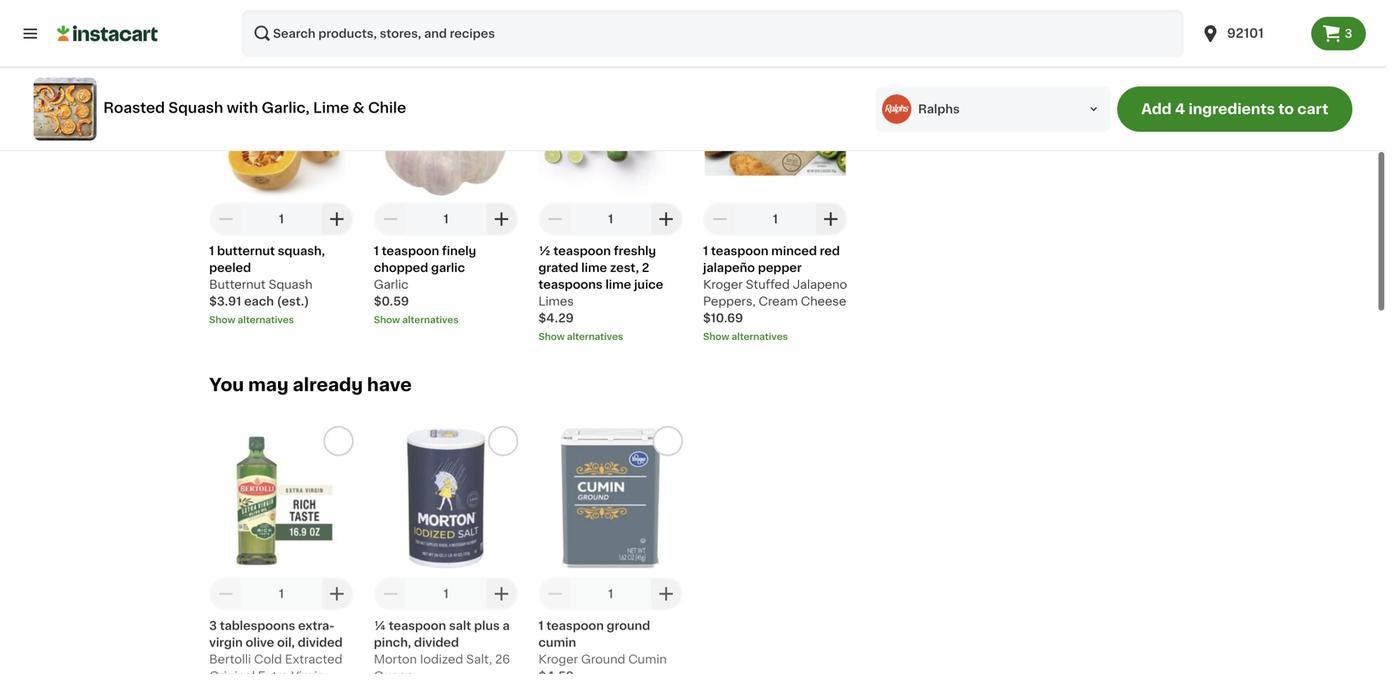 Task type: describe. For each thing, give the bounding box(es) containing it.
squash inside the 1 butternut squash, peeled butternut squash $3.91 each (est.) show alternatives
[[269, 279, 313, 291]]

based
[[308, 10, 344, 22]]

increment quantity image for minced
[[821, 209, 841, 229]]

confirm
[[636, 10, 681, 22]]

roasted squash with garlic, lime & chile
[[103, 101, 406, 115]]

juice
[[634, 279, 664, 291]]

kroger inside 1 teaspoon minced red jalapeño pepper kroger stuffed jalapeno peppers, cream cheese $10.69 show alternatives
[[704, 279, 743, 291]]

1 up minced
[[773, 213, 778, 225]]

1 up the finely
[[444, 213, 449, 225]]

¼ teaspoon salt plus a pinch, divided morton iodized salt, 26 ounce
[[374, 621, 510, 675]]

limes
[[539, 296, 574, 308]]

olive
[[246, 638, 274, 649]]

store
[[365, 10, 396, 22]]

show inside '½ teaspoon freshly grated lime zest, 2 teaspoons lime juice limes $4.29 show alternatives'
[[539, 332, 565, 342]]

virgin
[[209, 638, 243, 649]]

show alternatives button for alternatives
[[374, 313, 519, 327]]

red
[[820, 245, 840, 257]]

cumin
[[539, 638, 576, 649]]

garlic
[[374, 279, 409, 291]]

cream
[[759, 296, 798, 308]]

show inside 1 teaspoon minced red jalapeño pepper kroger stuffed jalapeno peppers, cream cheese $10.69 show alternatives
[[704, 332, 730, 342]]

instacart logo image
[[57, 24, 158, 44]]

show inside the 1 butternut squash, peeled butternut squash $3.91 each (est.) show alternatives
[[209, 315, 236, 325]]

zest,
[[610, 262, 639, 274]]

extra-
[[298, 621, 335, 633]]

peeled
[[209, 262, 251, 274]]

cart
[[1298, 102, 1329, 116]]

ingredients
[[1189, 102, 1276, 116]]

$3.91
[[209, 296, 241, 308]]

original
[[209, 671, 255, 675]]

freshly
[[614, 245, 656, 257]]

extracted
[[285, 655, 343, 666]]

1 up the ¼ teaspoon salt plus a pinch, divided morton iodized salt, 26 ounce
[[444, 589, 449, 601]]

cheese
[[801, 296, 847, 308]]

1 up tablespoons
[[279, 589, 284, 601]]

increment quantity image for finely
[[492, 209, 512, 229]]

salt,
[[466, 655, 492, 666]]

ralphs
[[919, 103, 960, 115]]

show alternatives button for jalapeno
[[704, 330, 848, 344]]

unselect item image for 1 teaspoon finely chopped garlic
[[496, 59, 511, 74]]

decrement quantity image for 1 butternut squash, peeled
[[216, 209, 236, 229]]

jalapeno
[[793, 279, 848, 291]]

show alternatives button for lime
[[539, 330, 683, 344]]

add 4 ingredients to cart button
[[1118, 87, 1353, 132]]

decrement quantity image for 3 tablespoons extra- virgin olive oil, divided
[[216, 585, 236, 605]]

plus
[[474, 621, 500, 633]]

1 butternut squash, peeled butternut squash $3.91 each (est.) show alternatives
[[209, 245, 325, 325]]

suggestions
[[209, 10, 283, 22]]

1 inside 1 teaspoon minced red jalapeño pepper kroger stuffed jalapeno peppers, cream cheese $10.69 show alternatives
[[704, 245, 709, 257]]

½
[[539, 245, 551, 257]]

1 vertical spatial lime
[[606, 279, 632, 291]]

3 button
[[1312, 17, 1367, 50]]

alternatives inside 1 teaspoon minced red jalapeño pepper kroger stuffed jalapeno peppers, cream cheese $10.69 show alternatives
[[732, 332, 788, 342]]

a
[[503, 621, 510, 633]]

extra
[[258, 671, 288, 675]]

1 inside the 1 butternut squash, peeled butternut squash $3.91 each (est.) show alternatives
[[209, 245, 214, 257]]

full
[[516, 10, 534, 22]]

lime
[[313, 101, 349, 115]]

quantities.
[[792, 10, 854, 22]]

iodized
[[420, 655, 463, 666]]

0 vertical spatial squash
[[169, 101, 223, 115]]

$4.29
[[539, 313, 574, 324]]

ingredient
[[537, 10, 597, 22]]

each
[[244, 296, 274, 308]]

and
[[766, 10, 789, 22]]

peppers,
[[704, 296, 756, 308]]

2 92101 button from the left
[[1201, 10, 1302, 57]]

(est.)
[[277, 296, 309, 308]]

ralphs button
[[876, 87, 1111, 132]]

unselect item image for 1 butternut squash, peeled
[[331, 59, 346, 74]]

add
[[1142, 102, 1172, 116]]

1 up zest,
[[609, 213, 614, 225]]

finely
[[442, 245, 476, 257]]

alternatives inside '½ teaspoon freshly grated lime zest, 2 teaspoons lime juice limes $4.29 show alternatives'
[[567, 332, 624, 342]]

show alternatives button for (est.)
[[209, 313, 354, 327]]

teaspoons
[[539, 279, 603, 291]]

minced
[[772, 245, 817, 257]]

92101
[[1228, 27, 1264, 40]]

roasted
[[103, 101, 165, 115]]

ounce
[[374, 671, 414, 675]]

to inside button
[[1279, 102, 1295, 116]]

tablespoons
[[220, 621, 295, 633]]

with
[[227, 101, 258, 115]]

decrement quantity image for 1 teaspoon ground cumin
[[546, 585, 566, 605]]

1 92101 button from the left
[[1191, 10, 1312, 57]]

garlic,
[[262, 101, 310, 115]]

3 tablespoons extra- virgin olive oil, divided bertolli cold extracted original extra virgi
[[209, 621, 343, 675]]

bertolli
[[209, 655, 251, 666]]



Task type: locate. For each thing, give the bounding box(es) containing it.
teaspoon for ground
[[547, 621, 604, 633]]

2
[[642, 262, 650, 274]]

decrement quantity image up ½
[[546, 209, 566, 229]]

divided inside the ¼ teaspoon salt plus a pinch, divided morton iodized salt, 26 ounce
[[414, 638, 459, 649]]

show alternatives button down cream
[[704, 330, 848, 344]]

alternatives inside 1 teaspoon finely chopped garlic garlic $0.59 show alternatives
[[402, 315, 459, 325]]

the
[[493, 10, 513, 22]]

1 horizontal spatial kroger
[[704, 279, 743, 291]]

teaspoon up cumin
[[547, 621, 604, 633]]

to
[[620, 10, 633, 22], [1279, 102, 1295, 116]]

kroger down jalapeño
[[704, 279, 743, 291]]

teaspoon up pinch,
[[389, 621, 446, 633]]

increment quantity image for freshly
[[656, 209, 677, 229]]

¼
[[374, 621, 386, 633]]

unselect item image for 1 teaspoon minced red jalapeño pepper
[[825, 59, 841, 74]]

show down $3.91
[[209, 315, 236, 325]]

show
[[209, 315, 236, 325], [374, 315, 400, 325], [539, 332, 565, 342], [704, 332, 730, 342]]

list
[[600, 10, 617, 22]]

cold
[[254, 655, 282, 666]]

divided down extra-
[[298, 638, 343, 649]]

decrement quantity image up jalapeño
[[710, 209, 730, 229]]

teaspoon for pepper
[[711, 245, 769, 257]]

decrement quantity image up tablespoons
[[216, 585, 236, 605]]

divided inside 3 tablespoons extra- virgin olive oil, divided bertolli cold extracted original extra virgi
[[298, 638, 343, 649]]

show inside 1 teaspoon finely chopped garlic garlic $0.59 show alternatives
[[374, 315, 400, 325]]

decrement quantity image for 1 teaspoon minced red jalapeño pepper
[[710, 209, 730, 229]]

garlic
[[431, 262, 465, 274]]

3
[[1346, 28, 1353, 40], [209, 621, 217, 633]]

alternatives down each
[[238, 315, 294, 325]]

None search field
[[242, 10, 1184, 57]]

decrement quantity image for ½ teaspoon freshly grated lime zest, 2 teaspoons lime juice
[[546, 209, 566, 229]]

3 inside 3 tablespoons extra- virgin olive oil, divided bertolli cold extracted original extra virgi
[[209, 621, 217, 633]]

1
[[279, 213, 284, 225], [444, 213, 449, 225], [609, 213, 614, 225], [773, 213, 778, 225], [209, 245, 214, 257], [374, 245, 379, 257], [704, 245, 709, 257], [279, 589, 284, 601], [444, 589, 449, 601], [609, 589, 614, 601], [539, 621, 544, 633]]

ground
[[581, 655, 626, 666]]

2 divided from the left
[[414, 638, 459, 649]]

1 up ground
[[609, 589, 614, 601]]

increment quantity image
[[327, 585, 347, 605], [492, 585, 512, 605]]

decrement quantity image up chopped
[[381, 209, 401, 229]]

increment quantity image
[[327, 209, 347, 229], [492, 209, 512, 229], [656, 209, 677, 229], [821, 209, 841, 229], [656, 585, 677, 605]]

0 vertical spatial kroger
[[704, 279, 743, 291]]

1 horizontal spatial unselect item image
[[661, 59, 676, 74]]

teaspoon
[[382, 245, 439, 257], [554, 245, 611, 257], [711, 245, 769, 257], [389, 621, 446, 633], [547, 621, 604, 633]]

increment quantity image up extra-
[[327, 585, 347, 605]]

1 vertical spatial to
[[1279, 102, 1295, 116]]

decrement quantity image up cumin
[[546, 585, 566, 605]]

1 horizontal spatial increment quantity image
[[492, 585, 512, 605]]

0 horizontal spatial unselect item image
[[496, 59, 511, 74]]

to right 'list'
[[620, 10, 633, 22]]

ground
[[607, 621, 651, 633]]

1 up chopped
[[374, 245, 379, 257]]

alternatives inside the 1 butternut squash, peeled butternut squash $3.91 each (est.) show alternatives
[[238, 315, 294, 325]]

4
[[1176, 102, 1186, 116]]

lime down zest,
[[606, 279, 632, 291]]

teaspoon for garlic
[[382, 245, 439, 257]]

1 inside 1 teaspoon ground cumin kroger ground cumin
[[539, 621, 544, 633]]

teaspoon up chopped
[[382, 245, 439, 257]]

increment quantity image up a
[[492, 585, 512, 605]]

oil,
[[277, 638, 295, 649]]

chopped
[[374, 262, 428, 274]]

0 horizontal spatial squash
[[169, 101, 223, 115]]

2 unselect item image from the left
[[825, 59, 841, 74]]

1 unselect item image from the left
[[496, 59, 511, 74]]

kroger
[[704, 279, 743, 291], [539, 655, 578, 666]]

2 unselect item image from the left
[[661, 59, 676, 74]]

decrement quantity image for 1 teaspoon finely chopped garlic
[[381, 209, 401, 229]]

grated
[[539, 262, 579, 274]]

ralphs image
[[883, 95, 912, 124]]

1 vertical spatial squash
[[269, 279, 313, 291]]

show down '$10.69'
[[704, 332, 730, 342]]

1 vertical spatial 3
[[209, 621, 217, 633]]

3 for 3
[[1346, 28, 1353, 40]]

increment quantity image for squash,
[[327, 209, 347, 229]]

show alternatives button down garlic on the left of page
[[374, 313, 519, 327]]

1 teaspoon minced red jalapeño pepper kroger stuffed jalapeno peppers, cream cheese $10.69 show alternatives
[[704, 245, 848, 342]]

show down "$0.59" on the left top of page
[[374, 315, 400, 325]]

suggestions are based on store availability. use the full ingredient list to confirm correct items and quantities.
[[209, 10, 854, 22]]

divided up iodized
[[414, 638, 459, 649]]

increment quantity image for ¼ teaspoon salt plus a pinch, divided
[[492, 585, 512, 605]]

0 vertical spatial 3
[[1346, 28, 1353, 40]]

½ teaspoon freshly grated lime zest, 2 teaspoons lime juice limes $4.29 show alternatives
[[539, 245, 664, 342]]

1 vertical spatial kroger
[[539, 655, 578, 666]]

$10.69
[[704, 313, 744, 324]]

lime up teaspoons
[[582, 262, 607, 274]]

1 horizontal spatial unselect item image
[[825, 59, 841, 74]]

unselect item image down confirm
[[661, 59, 676, 74]]

0 horizontal spatial divided
[[298, 638, 343, 649]]

on
[[347, 10, 362, 22]]

salt
[[449, 621, 471, 633]]

are
[[286, 10, 305, 22]]

teaspoon for pinch,
[[389, 621, 446, 633]]

increment quantity image for 3 tablespoons extra- virgin olive oil, divided
[[327, 585, 347, 605]]

&
[[353, 101, 365, 115]]

morton
[[374, 655, 417, 666]]

alternatives down $4.29 on the left top of the page
[[567, 332, 624, 342]]

$0.59
[[374, 296, 409, 308]]

teaspoon inside 1 teaspoon finely chopped garlic garlic $0.59 show alternatives
[[382, 245, 439, 257]]

1 teaspoon finely chopped garlic garlic $0.59 show alternatives
[[374, 245, 476, 325]]

availability.
[[399, 10, 464, 22]]

92101 button
[[1191, 10, 1312, 57], [1201, 10, 1302, 57]]

show alternatives button down $4.29 on the left top of the page
[[539, 330, 683, 344]]

1 increment quantity image from the left
[[327, 585, 347, 605]]

0 horizontal spatial increment quantity image
[[327, 585, 347, 605]]

Search field
[[242, 10, 1184, 57]]

0 horizontal spatial kroger
[[539, 655, 578, 666]]

0 vertical spatial to
[[620, 10, 633, 22]]

1 unselect item image from the left
[[331, 59, 346, 74]]

alternatives
[[238, 315, 294, 325], [402, 315, 459, 325], [567, 332, 624, 342], [732, 332, 788, 342]]

3 for 3 tablespoons extra- virgin olive oil, divided bertolli cold extracted original extra virgi
[[209, 621, 217, 633]]

0 vertical spatial lime
[[582, 262, 607, 274]]

squash,
[[278, 245, 325, 257]]

cumin
[[629, 655, 667, 666]]

squash left with
[[169, 101, 223, 115]]

butternut
[[209, 279, 266, 291]]

divided
[[298, 638, 343, 649], [414, 638, 459, 649]]

teaspoon inside '½ teaspoon freshly grated lime zest, 2 teaspoons lime juice limes $4.29 show alternatives'
[[554, 245, 611, 257]]

2 increment quantity image from the left
[[492, 585, 512, 605]]

show alternatives button down the (est.) at the top of page
[[209, 313, 354, 327]]

show down $4.29 on the left top of the page
[[539, 332, 565, 342]]

kroger down cumin
[[539, 655, 578, 666]]

teaspoon inside 1 teaspoon minced red jalapeño pepper kroger stuffed jalapeno peppers, cream cheese $10.69 show alternatives
[[711, 245, 769, 257]]

1 up squash,
[[279, 213, 284, 225]]

items
[[730, 10, 763, 22]]

correct
[[684, 10, 727, 22]]

stuffed
[[746, 279, 790, 291]]

1 up "peeled"
[[209, 245, 214, 257]]

pepper
[[758, 262, 802, 274]]

alternatives down "$0.59" on the left top of page
[[402, 315, 459, 325]]

teaspoon up grated
[[554, 245, 611, 257]]

decrement quantity image for ¼ teaspoon salt plus a pinch, divided
[[381, 585, 401, 605]]

0 horizontal spatial 3
[[209, 621, 217, 633]]

unselect item image
[[496, 59, 511, 74], [661, 59, 676, 74]]

1 divided from the left
[[298, 638, 343, 649]]

squash up the (est.) at the top of page
[[269, 279, 313, 291]]

1 horizontal spatial to
[[1279, 102, 1295, 116]]

1 up cumin
[[539, 621, 544, 633]]

decrement quantity image
[[216, 209, 236, 229], [381, 209, 401, 229], [710, 209, 730, 229], [216, 585, 236, 605]]

to left the cart at the top
[[1279, 102, 1295, 116]]

unselect item image down the
[[496, 59, 511, 74]]

teaspoon up jalapeño
[[711, 245, 769, 257]]

1 horizontal spatial divided
[[414, 638, 459, 649]]

unselect item image
[[331, 59, 346, 74], [825, 59, 841, 74]]

1 up jalapeño
[[704, 245, 709, 257]]

kroger inside 1 teaspoon ground cumin kroger ground cumin
[[539, 655, 578, 666]]

add 4 ingredients to cart
[[1142, 102, 1329, 116]]

alternatives down cream
[[732, 332, 788, 342]]

unselect item image up the lime
[[331, 59, 346, 74]]

lime
[[582, 262, 607, 274], [606, 279, 632, 291]]

butternut
[[217, 245, 275, 257]]

chile
[[368, 101, 406, 115]]

0 horizontal spatial unselect item image
[[331, 59, 346, 74]]

pinch,
[[374, 638, 411, 649]]

divided for extra-
[[298, 638, 343, 649]]

decrement quantity image
[[546, 209, 566, 229], [381, 585, 401, 605], [546, 585, 566, 605]]

3 inside button
[[1346, 28, 1353, 40]]

1 inside 1 teaspoon finely chopped garlic garlic $0.59 show alternatives
[[374, 245, 379, 257]]

26
[[495, 655, 510, 666]]

unselect item image for ½ teaspoon freshly grated lime zest, 2 teaspoons lime juice
[[661, 59, 676, 74]]

teaspoon inside the ¼ teaspoon salt plus a pinch, divided morton iodized salt, 26 ounce
[[389, 621, 446, 633]]

1 teaspoon ground cumin kroger ground cumin
[[539, 621, 667, 666]]

divided for salt
[[414, 638, 459, 649]]

decrement quantity image up butternut
[[216, 209, 236, 229]]

teaspoon for zest,
[[554, 245, 611, 257]]

jalapeño
[[704, 262, 755, 274]]

unselect item image down "quantities."
[[825, 59, 841, 74]]

0 horizontal spatial to
[[620, 10, 633, 22]]

1 horizontal spatial 3
[[1346, 28, 1353, 40]]

use
[[467, 10, 490, 22]]

product group
[[209, 51, 354, 327], [374, 51, 519, 327], [539, 51, 683, 344], [704, 51, 848, 344], [209, 427, 354, 675], [374, 427, 519, 675], [539, 427, 683, 675]]

teaspoon inside 1 teaspoon ground cumin kroger ground cumin
[[547, 621, 604, 633]]

1 horizontal spatial squash
[[269, 279, 313, 291]]

decrement quantity image up ¼
[[381, 585, 401, 605]]



Task type: vqa. For each thing, say whether or not it's contained in the screenshot.
2nd the family from the bottom
no



